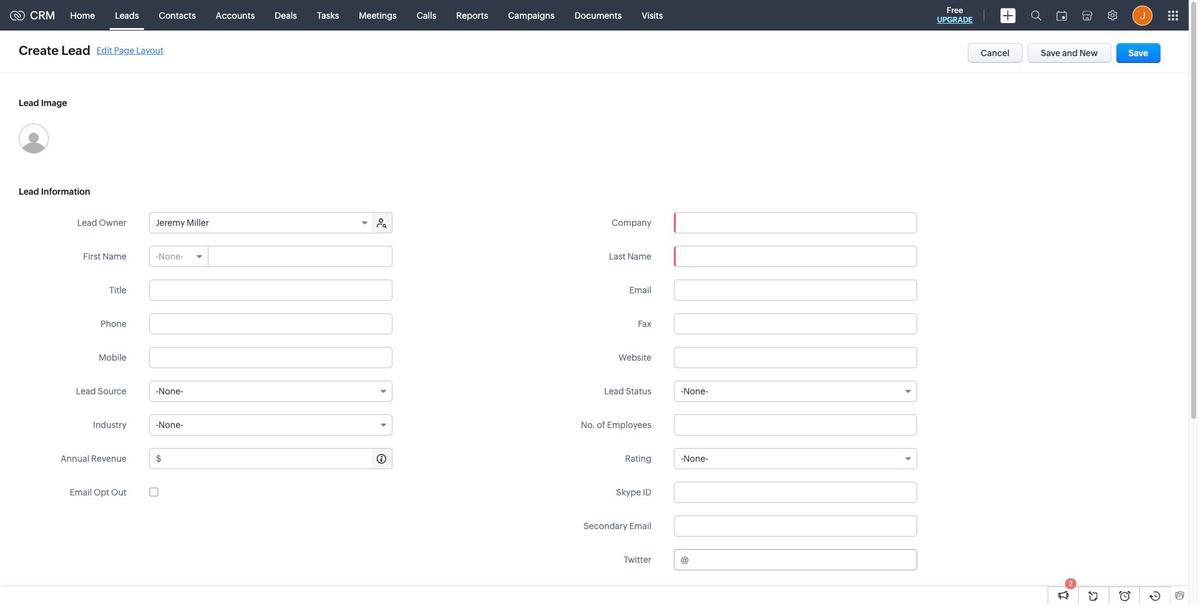 Task type: vqa. For each thing, say whether or not it's contained in the screenshot.
Chats image
no



Task type: locate. For each thing, give the bounding box(es) containing it.
profile image
[[1133, 5, 1153, 25]]

create menu element
[[993, 0, 1024, 30]]

None field
[[150, 213, 373, 233], [675, 213, 917, 233], [150, 247, 208, 267], [149, 381, 392, 402], [674, 381, 917, 402], [149, 414, 392, 436], [674, 448, 917, 469], [150, 213, 373, 233], [675, 213, 917, 233], [150, 247, 208, 267], [149, 381, 392, 402], [674, 381, 917, 402], [149, 414, 392, 436], [674, 448, 917, 469]]

None text field
[[674, 246, 917, 267], [149, 280, 392, 301], [674, 280, 917, 301], [149, 313, 392, 335], [674, 414, 917, 436], [163, 449, 392, 469], [674, 246, 917, 267], [149, 280, 392, 301], [674, 280, 917, 301], [149, 313, 392, 335], [674, 414, 917, 436], [163, 449, 392, 469]]

None text field
[[209, 247, 392, 267], [674, 313, 917, 335], [149, 347, 392, 368], [674, 347, 917, 368], [674, 482, 917, 503], [674, 516, 917, 537], [691, 550, 917, 570], [209, 247, 392, 267], [674, 313, 917, 335], [149, 347, 392, 368], [674, 347, 917, 368], [674, 482, 917, 503], [674, 516, 917, 537], [691, 550, 917, 570]]

search element
[[1024, 0, 1049, 31]]

calendar image
[[1057, 10, 1067, 20]]



Task type: describe. For each thing, give the bounding box(es) containing it.
create menu image
[[1000, 8, 1016, 23]]

search image
[[1031, 10, 1042, 21]]

profile element
[[1125, 0, 1160, 30]]

logo image
[[10, 10, 25, 20]]

image image
[[19, 124, 49, 154]]



